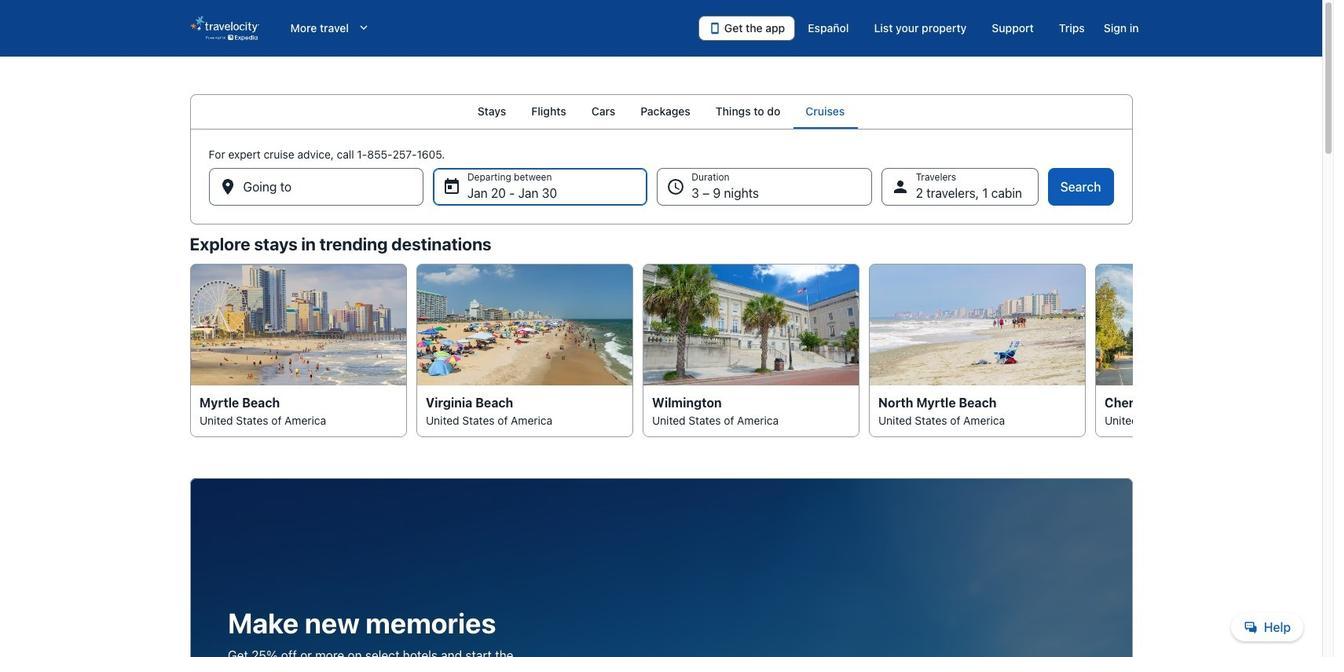 Task type: vqa. For each thing, say whether or not it's contained in the screenshot.
Show previous card icon
yes



Task type: describe. For each thing, give the bounding box(es) containing it.
download the app button image
[[709, 22, 721, 35]]

wilmington showing an administrative buidling image
[[642, 264, 859, 386]]

travelocity logo image
[[190, 16, 259, 41]]

north myrtle beach showing a beach, a coastal town and general coastal views image
[[869, 264, 1086, 386]]

show previous card image
[[180, 342, 199, 360]]



Task type: locate. For each thing, give the bounding box(es) containing it.
dillsboro image
[[1095, 264, 1312, 386]]

virginia beach showing a beach, general coastal views and a coastal town image
[[416, 264, 633, 386]]

show next card image
[[1123, 342, 1142, 360]]

myrtle beach showing general coastal views, swimming and a city image
[[190, 264, 407, 386]]

tab list
[[190, 94, 1133, 129]]

main content
[[0, 94, 1323, 658]]



